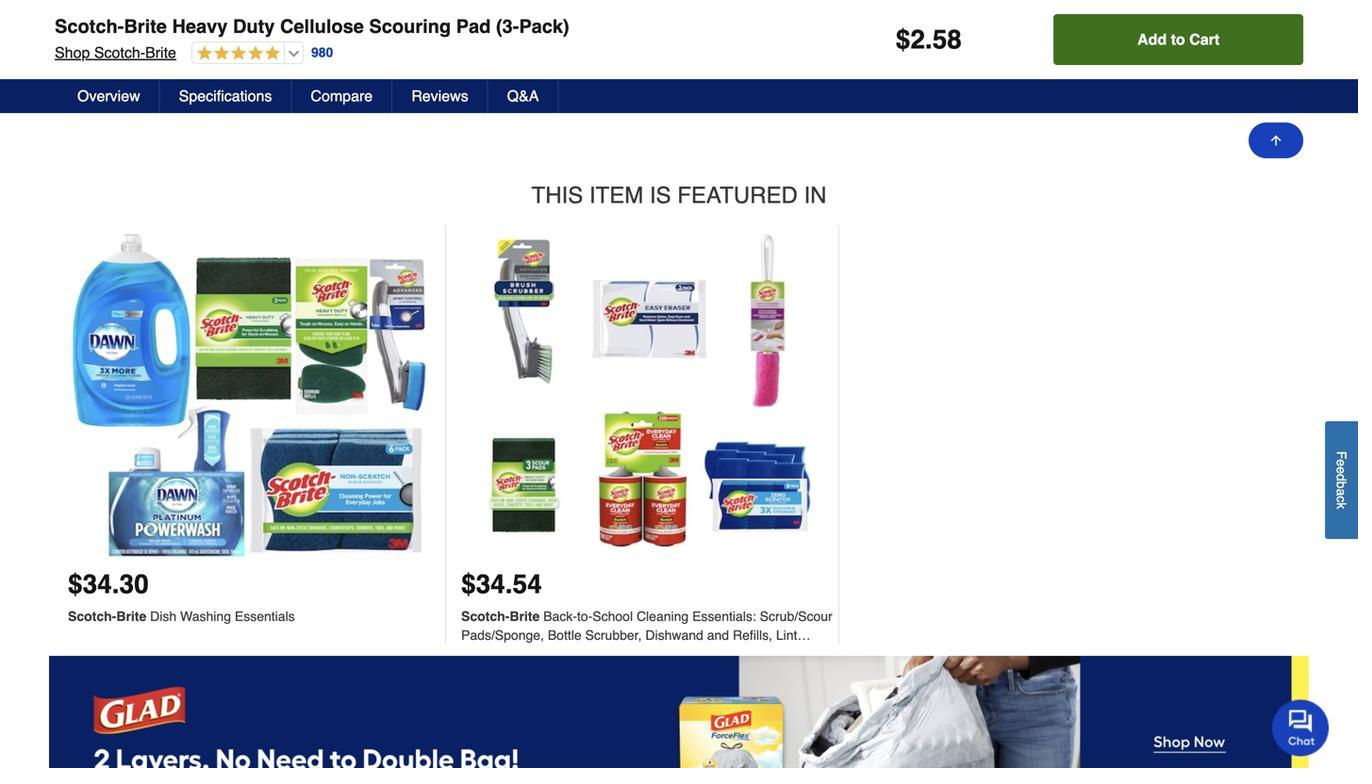 Task type: describe. For each thing, give the bounding box(es) containing it.
compare button
[[292, 79, 393, 113]]

all-
[[548, 17, 566, 33]]

is
[[650, 183, 671, 209]]

1 horizontal spatial cellulose
[[280, 16, 364, 37]]

$ for $ 3 .38
[[299, 68, 306, 81]]

heavy duty cellulose sponge with scouring pad (3- pack)
[[299, 0, 503, 52]]

dishwand
[[646, 628, 704, 644]]

.38
[[318, 68, 334, 81]]

reviews button
[[393, 79, 488, 113]]

bottle
[[548, 628, 582, 644]]

pads
[[584, 647, 614, 662]]

d
[[1335, 474, 1350, 482]]

pad for heavy duty cellulose sponge with scouring pad (3- pack)
[[434, 17, 458, 33]]

1
[[554, 65, 563, 92]]

scouring inside heavy duty cellulose scouring pad (3-pack)
[[51, 17, 104, 33]]

advertisement region
[[49, 657, 1310, 769]]

pad for scotch-brite heavy duty cellulose scouring pad (3-pack)
[[456, 16, 491, 37]]

shop
[[55, 44, 90, 61]]

to
[[1171, 31, 1186, 48]]

34 for 54
[[476, 570, 505, 600]]

$ 34 . 54
[[461, 570, 542, 600]]

34 for 30
[[83, 570, 112, 600]]

$ for $ 1 .00
[[548, 68, 554, 81]]

shop scotch-brite
[[55, 44, 176, 61]]

scrub/scour
[[760, 610, 833, 625]]

$ for $ 34 . 30 scotch-brite dish washing essentials
[[68, 570, 83, 600]]

q&a button
[[488, 79, 559, 113]]

(3- for heavy duty cellulose sponge with scouring pad (3- pack)
[[461, 17, 477, 33]]

a
[[1335, 489, 1350, 496]]

back-to-school cleaning essentials: scrub/scour pads/sponge, bottle scrubber, dishwand and refills, lint roller, and cleaning pads
[[461, 610, 833, 662]]

pack) for heavy duty cellulose sponge with scouring pad (3- pack)
[[299, 36, 332, 52]]

heavy duty cellulose sponge with scouring pad (3- pack) link
[[299, 0, 503, 52]]

scrubber,
[[585, 628, 642, 644]]

arrow up image
[[1269, 133, 1284, 148]]

$ for $ 34 . 54
[[461, 570, 476, 600]]

scotch-brite heavy duty cellulose scouring pad (3-pack)
[[55, 16, 570, 37]]

pack) inside heavy duty cellulose scouring pad (3-pack)
[[150, 17, 183, 33]]

duty for 2
[[169, 0, 197, 14]]

cart
[[1190, 31, 1220, 48]]

3 for $ 3 .68
[[803, 65, 815, 92]]

overview
[[77, 87, 140, 105]]

. for 30
[[112, 570, 119, 600]]

c
[[1335, 496, 1350, 503]]

2 e from the top
[[1335, 467, 1350, 474]]

$ 2 . 58
[[896, 25, 962, 55]]

brite up pads/sponge,
[[510, 610, 540, 625]]

to-
[[577, 610, 593, 625]]

f e e d b a c k button
[[1326, 421, 1359, 539]]

duty for 3
[[417, 0, 445, 14]]

1 list item
[[548, 0, 752, 118]]

lint
[[776, 628, 798, 644]]

1 horizontal spatial heavy
[[172, 16, 228, 37]]

back-to-school cleaning essentials: scrub/scour pads/sponge, bottle scrubber, dishwand and refills, lint roller, and cleaning pads image
[[461, 226, 839, 566]]

brite down "heavy duty cellulose scouring pad (3-pack)" link
[[145, 44, 176, 61]]

this item is featured in
[[532, 183, 827, 209]]

essentials
[[235, 610, 295, 625]]

21-oz pine scented powder all-purpose cleaner
[[548, 0, 751, 33]]

back-
[[544, 610, 577, 625]]

scotch- up shop
[[55, 16, 124, 37]]

heavy for 3
[[376, 0, 414, 14]]

compare
[[311, 87, 373, 105]]

add
[[1138, 31, 1167, 48]]



Task type: locate. For each thing, give the bounding box(es) containing it.
2 horizontal spatial (3-
[[496, 16, 519, 37]]

heavy
[[127, 0, 166, 14], [376, 0, 414, 14], [172, 16, 228, 37]]

duty inside heavy duty cellulose scouring pad (3-pack)
[[169, 0, 197, 14]]

0 horizontal spatial 2
[[58, 65, 70, 92]]

cellulose
[[200, 0, 254, 14], [449, 0, 503, 14], [280, 16, 364, 37]]

pack) up 1
[[519, 16, 570, 37]]

heavy inside 'heavy duty cellulose sponge with scouring pad (3- pack)'
[[376, 0, 414, 14]]

1 vertical spatial 2
[[58, 65, 70, 92]]

add to cart
[[1138, 31, 1220, 48]]

dish
[[150, 610, 177, 625]]

0 horizontal spatial pack)
[[150, 17, 183, 33]]

item
[[590, 183, 644, 209]]

q&a
[[507, 87, 539, 105]]

. for 58
[[925, 25, 933, 55]]

heavy duty cellulose scouring pad (3-pack)
[[51, 0, 254, 33]]

overview button
[[58, 79, 160, 113]]

. for 54
[[505, 570, 513, 600]]

washing
[[180, 610, 231, 625]]

21-oz pine scented powder all-purpose cleaner link
[[548, 0, 751, 33]]

heavy up "4.9 stars" image in the left of the page
[[172, 16, 228, 37]]

cleaner
[[619, 17, 666, 33]]

chat invite button image
[[1273, 700, 1330, 757]]

heavy up scotch-brite heavy duty cellulose scouring pad (3-pack)
[[376, 0, 414, 14]]

$ left .38
[[299, 68, 306, 81]]

1 horizontal spatial duty
[[233, 16, 275, 37]]

specifications
[[179, 87, 272, 105]]

essentials:
[[693, 610, 756, 625]]

$ 3 .38
[[299, 65, 334, 92]]

heavy inside heavy duty cellulose scouring pad (3-pack)
[[127, 0, 166, 14]]

specifications button
[[160, 79, 292, 113]]

scotch- up pads/sponge,
[[461, 610, 510, 625]]

brite left dish
[[116, 610, 146, 625]]

3 for $ 3 .38
[[306, 65, 318, 92]]

scouring inside 'heavy duty cellulose sponge with scouring pad (3- pack)'
[[378, 17, 431, 33]]

$ left .00
[[548, 68, 554, 81]]

brite
[[124, 16, 167, 37], [145, 44, 176, 61], [116, 610, 146, 625], [510, 610, 540, 625]]

cellulose inside heavy duty cellulose scouring pad (3-pack)
[[200, 0, 254, 14]]

34
[[83, 570, 112, 600], [476, 570, 505, 600]]

scouring right with
[[378, 17, 431, 33]]

cleaning down bottle
[[528, 647, 580, 662]]

roller,
[[461, 647, 499, 662]]

0 horizontal spatial 3 list item
[[299, 0, 504, 118]]

pad inside heavy duty cellulose scouring pad (3-pack)
[[107, 17, 131, 33]]

2 horizontal spatial pack)
[[519, 16, 570, 37]]

1 horizontal spatial 34
[[476, 570, 505, 600]]

cleaning up dishwand
[[637, 610, 689, 625]]

scotch-
[[55, 16, 124, 37], [94, 44, 145, 61], [68, 610, 116, 625], [461, 610, 510, 625]]

0 vertical spatial and
[[707, 628, 729, 644]]

heavy up the "shop scotch-brite"
[[127, 0, 166, 14]]

f
[[1335, 451, 1350, 460]]

k
[[1335, 503, 1350, 509]]

featured
[[678, 183, 798, 209]]

(3- up reviews
[[461, 17, 477, 33]]

pine
[[625, 0, 651, 14]]

1 horizontal spatial and
[[707, 628, 729, 644]]

in
[[804, 183, 827, 209]]

$ inside $ 3 .68
[[796, 68, 803, 81]]

1 3 list item from the left
[[299, 0, 504, 118]]

$ 2 .58
[[51, 65, 85, 92]]

1 34 from the left
[[83, 570, 112, 600]]

pad inside 'heavy duty cellulose sponge with scouring pad (3- pack)'
[[434, 17, 458, 33]]

cleaning
[[637, 610, 689, 625], [528, 647, 580, 662]]

scotch- inside $ 34 . 30 scotch-brite dish washing essentials
[[68, 610, 116, 625]]

0 horizontal spatial cleaning
[[528, 647, 580, 662]]

2 down shop
[[58, 65, 70, 92]]

(3-
[[496, 16, 519, 37], [134, 17, 150, 33], [461, 17, 477, 33]]

0 horizontal spatial .
[[112, 570, 119, 600]]

add to cart button
[[1054, 14, 1304, 65]]

0 horizontal spatial 34
[[83, 570, 112, 600]]

0 horizontal spatial 3
[[306, 65, 318, 92]]

and
[[707, 628, 729, 644], [502, 647, 525, 662]]

1 horizontal spatial 3 list item
[[796, 0, 1000, 118]]

. inside $ 34 . 30 scotch-brite dish washing essentials
[[112, 570, 119, 600]]

and down the essentials:
[[707, 628, 729, 644]]

3
[[306, 65, 318, 92], [803, 65, 815, 92]]

0 horizontal spatial and
[[502, 647, 525, 662]]

2 inside list item
[[58, 65, 70, 92]]

$ inside $ 34 . 30 scotch-brite dish washing essentials
[[68, 570, 83, 600]]

pad
[[456, 16, 491, 37], [107, 17, 131, 33], [434, 17, 458, 33]]

1 horizontal spatial pack)
[[299, 36, 332, 52]]

e
[[1335, 460, 1350, 467], [1335, 467, 1350, 474]]

2 for .58
[[58, 65, 70, 92]]

$ left 58
[[896, 25, 911, 55]]

scouring up reviews
[[369, 16, 451, 37]]

(3- inside heavy duty cellulose scouring pad (3-pack)
[[134, 17, 150, 33]]

0 vertical spatial 2
[[911, 25, 925, 55]]

oz
[[608, 0, 622, 14]]

scotch- up overview
[[94, 44, 145, 61]]

2 3 list item from the left
[[796, 0, 1000, 118]]

0 horizontal spatial cellulose
[[200, 0, 254, 14]]

.
[[925, 25, 933, 55], [112, 570, 119, 600], [505, 570, 513, 600]]

powder
[[706, 0, 751, 14]]

2 list item
[[51, 0, 255, 118]]

cellulose for 2
[[200, 0, 254, 14]]

0 vertical spatial cleaning
[[637, 610, 689, 625]]

1 horizontal spatial 2
[[911, 25, 925, 55]]

$ left .58
[[51, 68, 58, 81]]

scouring for duty
[[369, 16, 451, 37]]

cellulose for 3
[[449, 0, 503, 14]]

scotch-brite
[[461, 610, 540, 625]]

2 horizontal spatial cellulose
[[449, 0, 503, 14]]

2 horizontal spatial .
[[925, 25, 933, 55]]

scouring
[[369, 16, 451, 37], [51, 17, 104, 33], [378, 17, 431, 33]]

and down pads/sponge,
[[502, 647, 525, 662]]

duty
[[169, 0, 197, 14], [417, 0, 445, 14], [233, 16, 275, 37]]

brite up the "shop scotch-brite"
[[124, 16, 167, 37]]

0 horizontal spatial duty
[[169, 0, 197, 14]]

$ for $ 2 .58
[[51, 68, 58, 81]]

2 3 from the left
[[803, 65, 815, 92]]

heavy for 2
[[127, 0, 166, 14]]

1 e from the top
[[1335, 460, 1350, 467]]

(3- inside 'heavy duty cellulose sponge with scouring pad (3- pack)'
[[461, 17, 477, 33]]

pads/sponge,
[[461, 628, 544, 644]]

f e e d b a c k
[[1335, 451, 1350, 509]]

4.9 stars image
[[192, 45, 280, 63]]

$ inside '$ 2 .58'
[[51, 68, 58, 81]]

pack) for scotch-brite heavy duty cellulose scouring pad (3-pack)
[[519, 16, 570, 37]]

0 horizontal spatial (3-
[[134, 17, 150, 33]]

2 34 from the left
[[476, 570, 505, 600]]

refills,
[[733, 628, 773, 644]]

pack)
[[519, 16, 570, 37], [150, 17, 183, 33], [299, 36, 332, 52]]

$ for $ 3 .68
[[796, 68, 803, 81]]

30
[[119, 570, 149, 600]]

1 vertical spatial and
[[502, 647, 525, 662]]

2 horizontal spatial heavy
[[376, 0, 414, 14]]

reviews
[[412, 87, 469, 105]]

34 inside $ 34 . 30 scotch-brite dish washing essentials
[[83, 570, 112, 600]]

$ 1 .00
[[548, 65, 580, 92]]

$ left .68
[[796, 68, 803, 81]]

.58
[[70, 68, 85, 81]]

1 horizontal spatial .
[[505, 570, 513, 600]]

cellulose inside 'heavy duty cellulose sponge with scouring pad (3- pack)'
[[449, 0, 503, 14]]

.00
[[563, 68, 580, 81]]

heavy duty cellulose scouring pad (3-pack) link
[[51, 0, 254, 33]]

pack) up the "shop scotch-brite"
[[150, 17, 183, 33]]

54
[[513, 570, 542, 600]]

$ left 30
[[68, 570, 83, 600]]

with
[[349, 17, 375, 33]]

34 left 30
[[83, 570, 112, 600]]

2
[[911, 25, 925, 55], [58, 65, 70, 92]]

dish washing essentials image
[[68, 226, 445, 566]]

34 up scotch-brite
[[476, 570, 505, 600]]

$ inside $ 3 .38
[[299, 68, 306, 81]]

2 horizontal spatial duty
[[417, 0, 445, 14]]

brite inside $ 34 . 30 scotch-brite dish washing essentials
[[116, 610, 146, 625]]

school
[[593, 610, 633, 625]]

e up b
[[1335, 467, 1350, 474]]

$ 34 . 30 scotch-brite dish washing essentials
[[68, 570, 295, 625]]

pack) down sponge
[[299, 36, 332, 52]]

1 vertical spatial cleaning
[[528, 647, 580, 662]]

this
[[532, 183, 583, 209]]

duty inside 'heavy duty cellulose sponge with scouring pad (3- pack)'
[[417, 0, 445, 14]]

scouring up shop
[[51, 17, 104, 33]]

e up "d"
[[1335, 460, 1350, 467]]

$ for $ 2 . 58
[[896, 25, 911, 55]]

$ up scotch-brite
[[461, 570, 476, 600]]

3 list item
[[299, 0, 504, 118], [796, 0, 1000, 118]]

$ 3 .68
[[796, 65, 830, 92]]

.68
[[815, 68, 830, 81]]

(3- left all-
[[496, 16, 519, 37]]

scouring for sponge
[[378, 17, 431, 33]]

$ inside $ 1 .00
[[548, 68, 554, 81]]

1 horizontal spatial (3-
[[461, 17, 477, 33]]

58
[[933, 25, 962, 55]]

sponge
[[299, 17, 346, 33]]

1 horizontal spatial cleaning
[[637, 610, 689, 625]]

2 for .
[[911, 25, 925, 55]]

1 horizontal spatial 3
[[803, 65, 815, 92]]

0 horizontal spatial heavy
[[127, 0, 166, 14]]

21-
[[592, 0, 608, 14]]

scented
[[654, 0, 703, 14]]

b
[[1335, 482, 1350, 489]]

scotch- left dish
[[68, 610, 116, 625]]

2 left 58
[[911, 25, 925, 55]]

purpose
[[566, 17, 615, 33]]

1 3 from the left
[[306, 65, 318, 92]]

(3- up the "shop scotch-brite"
[[134, 17, 150, 33]]

pack) inside 'heavy duty cellulose sponge with scouring pad (3- pack)'
[[299, 36, 332, 52]]

$
[[896, 25, 911, 55], [51, 68, 58, 81], [299, 68, 306, 81], [548, 68, 554, 81], [796, 68, 803, 81], [68, 570, 83, 600], [461, 570, 476, 600]]

(3- for scotch-brite heavy duty cellulose scouring pad (3-pack)
[[496, 16, 519, 37]]

980
[[311, 45, 333, 60]]



Task type: vqa. For each thing, say whether or not it's contained in the screenshot.
middle .
yes



